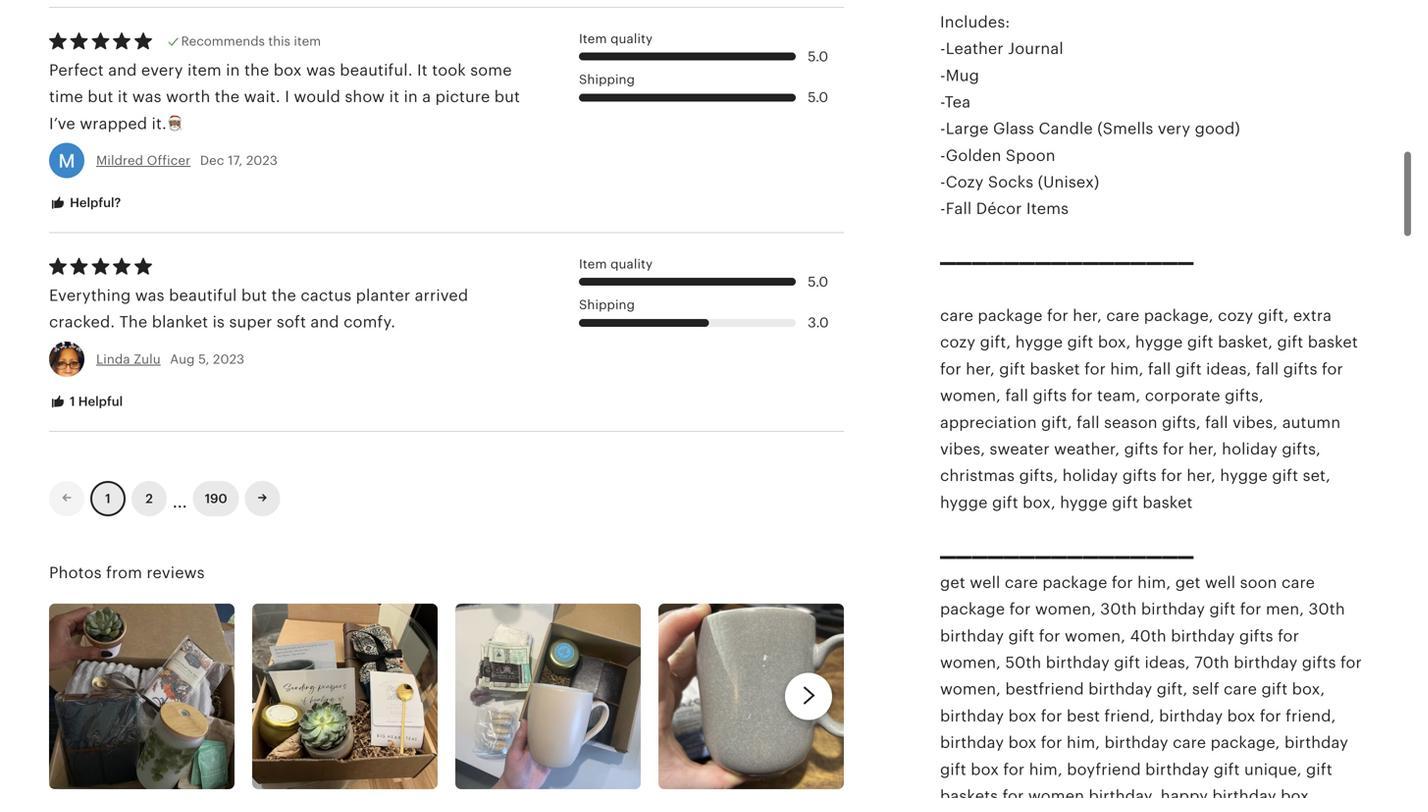Task type: vqa. For each thing, say whether or not it's contained in the screenshot.
the best.
no



Task type: describe. For each thing, give the bounding box(es) containing it.
the inside everything was beautiful but the cactus planter arrived cracked. the blanket is super soft and comfy.
[[271, 287, 296, 304]]

women, left 50th
[[940, 654, 1001, 671]]

show
[[345, 88, 385, 106]]

item quality for everything was beautiful but the cactus planter arrived cracked. the blanket is super soft and comfy.
[[579, 257, 653, 272]]

it
[[417, 61, 428, 79]]

women, inside care package for her, care package, cozy gift, extra cozy gift, hygge gift box, hygge gift basket, gift basket for her, gift basket for him, fall gift ideas, fall gifts for women, fall gifts for team, corporate gifts, appreciation gift, fall season gifts, fall vibes, autumn vibes, sweater weather, gifts for her, holiday gifts, christmas gifts, holiday gifts for her, hygge gift set, hygge gift box, hygge gift basket
[[940, 387, 1001, 405]]

190 link
[[193, 481, 239, 516]]

blanket
[[152, 313, 208, 331]]

hygge up corporate
[[1136, 333, 1183, 351]]

2023 for but
[[213, 352, 245, 366]]

1 horizontal spatial holiday
[[1222, 440, 1278, 458]]

best
[[1067, 707, 1100, 725]]

quality for everything was beautiful but the cactus planter arrived cracked. the blanket is super soft and comfy.
[[611, 257, 653, 272]]

1 helpful button
[[34, 384, 138, 420]]

took
[[432, 61, 466, 79]]

gift, up appreciation on the right bottom of the page
[[980, 333, 1011, 351]]

2 horizontal spatial basket
[[1308, 333, 1358, 351]]

shipping for perfect and every item in the box was beautiful. it took some time but it was worth the wait. i would show it in  a picture but i've wrapped it.🎅🏾
[[579, 72, 635, 87]]

birthday,
[[1089, 787, 1157, 798]]

5.0 for everything was beautiful but the cactus planter arrived cracked. the blanket is super soft and comfy.
[[808, 274, 829, 290]]

happy
[[1161, 787, 1209, 798]]

super
[[229, 313, 272, 331]]

(smells
[[1098, 120, 1154, 138]]

linda zulu link
[[96, 352, 161, 366]]

quality for perfect and every item in the box was beautiful. it took some time but it was worth the wait. i would show it in  a picture but i've wrapped it.🎅🏾
[[611, 32, 653, 46]]

socks
[[988, 173, 1034, 191]]

appreciation
[[940, 414, 1037, 431]]

190
[[205, 491, 227, 506]]

6 - from the top
[[940, 173, 946, 191]]

package, inside care package for her, care package, cozy gift, extra cozy gift, hygge gift box, hygge gift basket, gift basket for her, gift basket for him, fall gift ideas, fall gifts for women, fall gifts for team, corporate gifts, appreciation gift, fall season gifts, fall vibes, autumn vibes, sweater weather, gifts for her, holiday gifts, christmas gifts, holiday gifts for her, hygge gift set, hygge gift box, hygge gift basket
[[1144, 307, 1214, 324]]

1 well from the left
[[970, 574, 1001, 591]]

2
[[145, 491, 153, 506]]

helpful
[[78, 394, 123, 409]]

zulu
[[134, 352, 161, 366]]

sweater
[[990, 440, 1050, 458]]

1 horizontal spatial cozy
[[1218, 307, 1254, 324]]

2 get from the left
[[1176, 574, 1201, 591]]

box inside perfect and every item in the box was beautiful. it took some time but it was worth the wait. i would show it in  a picture but i've wrapped it.🎅🏾
[[274, 61, 302, 79]]

men,
[[1266, 600, 1305, 618]]

fall up weather,
[[1077, 414, 1100, 431]]

very
[[1158, 120, 1191, 138]]

3.0
[[808, 315, 829, 330]]

golden
[[946, 147, 1002, 164]]

2 30th from the left
[[1309, 600, 1346, 618]]

would
[[294, 88, 341, 106]]

17,
[[228, 153, 243, 168]]

season
[[1104, 414, 1158, 431]]

1 friend, from the left
[[1105, 707, 1155, 725]]

4 - from the top
[[940, 120, 946, 138]]

2 vertical spatial package
[[940, 600, 1005, 618]]

hygge down 'christmas'
[[940, 494, 988, 511]]

linda
[[96, 352, 130, 366]]

christmas
[[940, 467, 1015, 485]]

beautiful
[[169, 287, 237, 304]]

1 30th from the left
[[1101, 600, 1137, 618]]

the
[[119, 313, 148, 331]]

glass
[[993, 120, 1035, 138]]

mildred
[[96, 153, 143, 168]]

includes:
[[940, 13, 1011, 31]]

him, up '40th'
[[1138, 574, 1171, 591]]

time
[[49, 88, 83, 106]]

gifts, down corporate
[[1162, 414, 1201, 431]]

some
[[470, 61, 512, 79]]

gifts, down sweater
[[1020, 467, 1059, 485]]

hygge down weather,
[[1060, 494, 1108, 511]]

mug
[[946, 67, 980, 84]]

everything was beautiful but the cactus planter arrived cracked. the blanket is super soft and comfy.
[[49, 287, 468, 331]]

0 vertical spatial was
[[306, 61, 336, 79]]

but inside everything was beautiful but the cactus planter arrived cracked. the blanket is super soft and comfy.
[[241, 287, 267, 304]]

candle
[[1039, 120, 1093, 138]]

team,
[[1097, 387, 1141, 405]]

items
[[1027, 200, 1069, 218]]

décor
[[976, 200, 1022, 218]]

40th
[[1130, 627, 1167, 645]]

1 vertical spatial was
[[132, 88, 162, 106]]

1 vertical spatial holiday
[[1063, 467, 1119, 485]]

women, left bestfriend at the right bottom of page
[[940, 681, 1001, 698]]

7 - from the top
[[940, 200, 946, 218]]

cracked.
[[49, 313, 115, 331]]

it.🎅🏾
[[152, 115, 183, 132]]

aug
[[170, 352, 195, 366]]

gifts, down basket,
[[1225, 387, 1264, 405]]

recommends
[[181, 34, 265, 49]]

1 vertical spatial package
[[1043, 574, 1108, 591]]

mildred officer link
[[96, 153, 191, 168]]

wait.
[[244, 88, 281, 106]]

perfect and every item in the box was beautiful. it took some time but it was worth the wait. i would show it in  a picture but i've wrapped it.🎅🏾
[[49, 61, 520, 132]]

0 vertical spatial box,
[[1098, 333, 1131, 351]]

care package for her, care package, cozy gift, extra cozy gift, hygge gift box, hygge gift basket, gift basket for her, gift basket for him, fall gift ideas, fall gifts for women, fall gifts for team, corporate gifts, appreciation gift, fall season gifts, fall vibes, autumn vibes, sweater weather, gifts for her, holiday gifts, christmas gifts, holiday gifts for her, hygge gift set, hygge gift box, hygge gift basket
[[940, 307, 1358, 511]]

2 5.0 from the top
[[808, 90, 829, 105]]

…
[[173, 484, 187, 513]]

linda zulu aug 5, 2023
[[96, 352, 245, 366]]

▬▬▬▬▬▬▬▬▬▬▬▬▬▬▬▬ for ▬▬▬▬▬▬▬▬▬▬▬▬▬▬▬▬
[[940, 253, 1194, 271]]

2 vertical spatial basket
[[1143, 494, 1193, 511]]

picture
[[435, 88, 490, 106]]

gift, up weather,
[[1042, 414, 1073, 431]]

1 vertical spatial vibes,
[[940, 440, 986, 458]]

1 - from the top
[[940, 40, 946, 57]]

everything
[[49, 287, 131, 304]]

bestfriend
[[1006, 681, 1084, 698]]

gift, up basket,
[[1258, 307, 1289, 324]]

photos
[[49, 564, 102, 582]]

1 vertical spatial the
[[215, 88, 240, 106]]

basket,
[[1218, 333, 1273, 351]]

i
[[285, 88, 290, 106]]

boyfriend
[[1067, 761, 1141, 778]]

beautiful.
[[340, 61, 413, 79]]

and inside perfect and every item in the box was beautiful. it took some time but it was worth the wait. i would show it in  a picture but i've wrapped it.🎅🏾
[[108, 61, 137, 79]]

large
[[946, 120, 989, 138]]

1 for 1 helpful
[[70, 394, 75, 409]]

1 get from the left
[[940, 574, 966, 591]]

package inside care package for her, care package, cozy gift, extra cozy gift, hygge gift box, hygge gift basket, gift basket for her, gift basket for him, fall gift ideas, fall gifts for women, fall gifts for team, corporate gifts, appreciation gift, fall season gifts, fall vibes, autumn vibes, sweater weather, gifts for her, holiday gifts, christmas gifts, holiday gifts for her, hygge gift set, hygge gift box, hygge gift basket
[[978, 307, 1043, 324]]

helpful?
[[67, 195, 121, 210]]

gift, inside ▬▬▬▬▬▬▬▬▬▬▬▬▬▬▬▬ get well care package for him, get well soon care package for women, 30th birthday gift for men, 30th birthday gift for women, 40th birthday gifts for women, 50th birthday gift ideas, 70th birthday gifts for women, bestfriend birthday gift, self care gift box, birthday box for best friend, birthday box for friend, birthday box for him, birthday care package, birthday gift box for him, boyfriend birthday gift unique, gift baskets for women birthday, happy birth
[[1157, 681, 1188, 698]]

photos from reviews
[[49, 564, 205, 582]]

women, up 50th
[[1035, 600, 1096, 618]]

fall down basket,
[[1256, 360, 1279, 378]]

women
[[1029, 787, 1085, 798]]

journal
[[1008, 40, 1064, 57]]

hygge up appreciation on the right bottom of the page
[[1016, 333, 1063, 351]]

soft
[[277, 313, 306, 331]]

2 friend, from the left
[[1286, 707, 1336, 725]]

▬▬▬▬▬▬▬▬▬▬▬▬▬▬▬▬ get well care package for him, get well soon care package for women, 30th birthday gift for men, 30th birthday gift for women, 40th birthday gifts for women, 50th birthday gift ideas, 70th birthday gifts for women, bestfriend birthday gift, self care gift box, birthday box for best friend, birthday box for friend, birthday box for him, birthday care package, birthday gift box for him, boyfriend birthday gift unique, gift baskets for women birthday, happy birth
[[940, 547, 1364, 798]]



Task type: locate. For each thing, give the bounding box(es) containing it.
1 horizontal spatial it
[[389, 88, 400, 106]]

1 vertical spatial ▬▬▬▬▬▬▬▬▬▬▬▬▬▬▬▬
[[940, 547, 1194, 565]]

1 vertical spatial item quality
[[579, 257, 653, 272]]

basket down extra at the right
[[1308, 333, 1358, 351]]

0 horizontal spatial basket
[[1030, 360, 1080, 378]]

gift,
[[1258, 307, 1289, 324], [980, 333, 1011, 351], [1042, 414, 1073, 431], [1157, 681, 1188, 698]]

2 ▬▬▬▬▬▬▬▬▬▬▬▬▬▬▬▬ from the top
[[940, 547, 1194, 565]]

0 vertical spatial 2023
[[246, 153, 278, 168]]

basket down season
[[1143, 494, 1193, 511]]

1 horizontal spatial ideas,
[[1207, 360, 1252, 378]]

item
[[579, 32, 607, 46], [579, 257, 607, 272]]

and left the every
[[108, 61, 137, 79]]

fall up corporate
[[1148, 360, 1172, 378]]

3 5.0 from the top
[[808, 274, 829, 290]]

1 for 1
[[105, 491, 111, 506]]

2 vertical spatial box,
[[1292, 681, 1326, 698]]

fall down corporate
[[1206, 414, 1229, 431]]

gifts,
[[1225, 387, 1264, 405], [1162, 414, 1201, 431], [1282, 440, 1321, 458], [1020, 467, 1059, 485]]

1 it from the left
[[118, 88, 128, 106]]

70th
[[1195, 654, 1230, 671]]

gift
[[1068, 333, 1094, 351], [1188, 333, 1214, 351], [1278, 333, 1304, 351], [1000, 360, 1026, 378], [1176, 360, 1202, 378], [1273, 467, 1299, 485], [992, 494, 1019, 511], [1112, 494, 1139, 511], [1210, 600, 1236, 618], [1009, 627, 1035, 645], [1114, 654, 1141, 671], [1262, 681, 1288, 698], [940, 761, 967, 778], [1214, 761, 1240, 778], [1307, 761, 1333, 778]]

0 horizontal spatial cozy
[[940, 333, 976, 351]]

2 item from the top
[[579, 257, 607, 272]]

weather,
[[1054, 440, 1120, 458]]

in left a
[[404, 88, 418, 106]]

2023 right 17, at left
[[246, 153, 278, 168]]

0 vertical spatial item
[[579, 32, 607, 46]]

1 helpful
[[67, 394, 123, 409]]

package, up corporate
[[1144, 307, 1214, 324]]

0 horizontal spatial friend,
[[1105, 707, 1155, 725]]

3 - from the top
[[940, 93, 945, 111]]

5.0
[[808, 49, 829, 64], [808, 90, 829, 105], [808, 274, 829, 290]]

it up wrapped on the left of the page
[[118, 88, 128, 106]]

1 vertical spatial in
[[404, 88, 418, 106]]

0 horizontal spatial ideas,
[[1145, 654, 1190, 671]]

0 horizontal spatial well
[[970, 574, 1001, 591]]

1 vertical spatial ideas,
[[1145, 654, 1190, 671]]

and inside everything was beautiful but the cactus planter arrived cracked. the blanket is super soft and comfy.
[[311, 313, 339, 331]]

ideas,
[[1207, 360, 1252, 378], [1145, 654, 1190, 671]]

reviews
[[147, 564, 205, 582]]

1 vertical spatial cozy
[[940, 333, 976, 351]]

1 item quality from the top
[[579, 32, 653, 46]]

spoon
[[1006, 147, 1056, 164]]

women, left '40th'
[[1065, 627, 1126, 645]]

every
[[141, 61, 183, 79]]

item for everything was beautiful but the cactus planter arrived cracked. the blanket is super soft and comfy.
[[579, 257, 607, 272]]

the
[[244, 61, 269, 79], [215, 88, 240, 106], [271, 287, 296, 304]]

30th right men,
[[1309, 600, 1346, 618]]

unique,
[[1245, 761, 1302, 778]]

autumn
[[1283, 414, 1341, 431]]

women, up appreciation on the right bottom of the page
[[940, 387, 1001, 405]]

quality
[[611, 32, 653, 46], [611, 257, 653, 272]]

1 vertical spatial 1
[[105, 491, 111, 506]]

leather
[[946, 40, 1004, 57]]

baskets
[[940, 787, 999, 798]]

ideas, inside ▬▬▬▬▬▬▬▬▬▬▬▬▬▬▬▬ get well care package for him, get well soon care package for women, 30th birthday gift for men, 30th birthday gift for women, 40th birthday gifts for women, 50th birthday gift ideas, 70th birthday gifts for women, bestfriend birthday gift, self care gift box, birthday box for best friend, birthday box for friend, birthday box for him, birthday care package, birthday gift box for him, boyfriend birthday gift unique, gift baskets for women birthday, happy birth
[[1145, 654, 1190, 671]]

1 horizontal spatial 1
[[105, 491, 111, 506]]

set,
[[1303, 467, 1331, 485]]

from
[[106, 564, 142, 582]]

1 horizontal spatial friend,
[[1286, 707, 1336, 725]]

0 vertical spatial holiday
[[1222, 440, 1278, 458]]

1 left "helpful"
[[70, 394, 75, 409]]

0 horizontal spatial but
[[88, 88, 113, 106]]

▬▬▬▬▬▬▬▬▬▬▬▬▬▬▬▬ for ▬▬▬▬▬▬▬▬▬▬▬▬▬▬▬▬ get well care package for him, get well soon care package for women, 30th birthday gift for men, 30th birthday gift for women, 40th birthday gifts for women, 50th birthday gift ideas, 70th birthday gifts for women, bestfriend birthday gift, self care gift box, birthday box for best friend, birthday box for friend, birthday box for him, birthday care package, birthday gift box for him, boyfriend birthday gift unique, gift baskets for women birthday, happy birth
[[940, 547, 1194, 565]]

him, inside care package for her, care package, cozy gift, extra cozy gift, hygge gift box, hygge gift basket, gift basket for her, gift basket for him, fall gift ideas, fall gifts for women, fall gifts for team, corporate gifts, appreciation gift, fall season gifts, fall vibes, autumn vibes, sweater weather, gifts for her, holiday gifts, christmas gifts, holiday gifts for her, hygge gift set, hygge gift box, hygge gift basket
[[1111, 360, 1144, 378]]

1 horizontal spatial get
[[1176, 574, 1201, 591]]

care
[[940, 307, 974, 324], [1107, 307, 1140, 324], [1005, 574, 1038, 591], [1282, 574, 1315, 591], [1224, 681, 1258, 698], [1173, 734, 1207, 752]]

0 horizontal spatial 2023
[[213, 352, 245, 366]]

0 vertical spatial shipping
[[579, 72, 635, 87]]

it right show
[[389, 88, 400, 106]]

mildred officer dec 17, 2023
[[96, 153, 278, 168]]

gift, left self
[[1157, 681, 1188, 698]]

was
[[306, 61, 336, 79], [132, 88, 162, 106], [135, 287, 165, 304]]

ideas, down basket,
[[1207, 360, 1252, 378]]

the left the wait.
[[215, 88, 240, 106]]

recommends this item
[[181, 34, 321, 49]]

was up would
[[306, 61, 336, 79]]

soon
[[1240, 574, 1278, 591]]

box, up team,
[[1098, 333, 1131, 351]]

0 vertical spatial ▬▬▬▬▬▬▬▬▬▬▬▬▬▬▬▬
[[940, 253, 1194, 271]]

1 vertical spatial box,
[[1023, 494, 1056, 511]]

0 vertical spatial in
[[226, 61, 240, 79]]

2 vertical spatial 5.0
[[808, 274, 829, 290]]

-
[[940, 40, 946, 57], [940, 67, 946, 84], [940, 93, 945, 111], [940, 120, 946, 138], [940, 147, 946, 164], [940, 173, 946, 191], [940, 200, 946, 218]]

box, down men,
[[1292, 681, 1326, 698]]

1 horizontal spatial the
[[244, 61, 269, 79]]

officer
[[147, 153, 191, 168]]

but up the super
[[241, 287, 267, 304]]

0 horizontal spatial it
[[118, 88, 128, 106]]

shipping for everything was beautiful but the cactus planter arrived cracked. the blanket is super soft and comfy.
[[579, 298, 635, 312]]

cozy up basket,
[[1218, 307, 1254, 324]]

item inside perfect and every item in the box was beautiful. it took some time but it was worth the wait. i would show it in  a picture but i've wrapped it.🎅🏾
[[188, 61, 222, 79]]

1 vertical spatial package,
[[1211, 734, 1281, 752]]

vibes, up 'christmas'
[[940, 440, 986, 458]]

1 vertical spatial 2023
[[213, 352, 245, 366]]

1 horizontal spatial 30th
[[1309, 600, 1346, 618]]

1 horizontal spatial and
[[311, 313, 339, 331]]

0 vertical spatial item quality
[[579, 32, 653, 46]]

5 - from the top
[[940, 147, 946, 164]]

was inside everything was beautiful but the cactus planter arrived cracked. the blanket is super soft and comfy.
[[135, 287, 165, 304]]

2023 right 5, on the top left of page
[[213, 352, 245, 366]]

hygge
[[1016, 333, 1063, 351], [1136, 333, 1183, 351], [1221, 467, 1268, 485], [940, 494, 988, 511], [1060, 494, 1108, 511]]

and down cactus
[[311, 313, 339, 331]]

this
[[268, 34, 291, 49]]

hygge left set,
[[1221, 467, 1268, 485]]

2 horizontal spatial box,
[[1292, 681, 1326, 698]]

good)
[[1195, 120, 1241, 138]]

1 shipping from the top
[[579, 72, 635, 87]]

1 vertical spatial item
[[579, 257, 607, 272]]

0 horizontal spatial 30th
[[1101, 600, 1137, 618]]

1 link
[[90, 481, 126, 516]]

but up wrapped on the left of the page
[[88, 88, 113, 106]]

gifts, down autumn
[[1282, 440, 1321, 458]]

2 horizontal spatial the
[[271, 287, 296, 304]]

tea
[[945, 93, 971, 111]]

and
[[108, 61, 137, 79], [311, 313, 339, 331]]

was down the every
[[132, 88, 162, 106]]

1 quality from the top
[[611, 32, 653, 46]]

1 horizontal spatial box,
[[1098, 333, 1131, 351]]

2 it from the left
[[389, 88, 400, 106]]

it
[[118, 88, 128, 106], [389, 88, 400, 106]]

the up the wait.
[[244, 61, 269, 79]]

0 vertical spatial package,
[[1144, 307, 1214, 324]]

5,
[[198, 352, 210, 366]]

30th
[[1101, 600, 1137, 618], [1309, 600, 1346, 618]]

in down recommends at the left of the page
[[226, 61, 240, 79]]

(unisex)
[[1038, 173, 1100, 191]]

0 horizontal spatial in
[[226, 61, 240, 79]]

him, up team,
[[1111, 360, 1144, 378]]

women,
[[940, 387, 1001, 405], [1035, 600, 1096, 618], [1065, 627, 1126, 645], [940, 654, 1001, 671], [940, 681, 1001, 698]]

box,
[[1098, 333, 1131, 351], [1023, 494, 1056, 511], [1292, 681, 1326, 698]]

1 horizontal spatial well
[[1205, 574, 1236, 591]]

1 vertical spatial shipping
[[579, 298, 635, 312]]

1 5.0 from the top
[[808, 49, 829, 64]]

2 - from the top
[[940, 67, 946, 84]]

2023 for item
[[246, 153, 278, 168]]

1 vertical spatial quality
[[611, 257, 653, 272]]

2 shipping from the top
[[579, 298, 635, 312]]

arrived
[[415, 287, 468, 304]]

vibes, left autumn
[[1233, 414, 1278, 431]]

cozy up appreciation on the right bottom of the page
[[940, 333, 976, 351]]

50th
[[1006, 654, 1042, 671]]

1 vertical spatial and
[[311, 313, 339, 331]]

0 horizontal spatial box,
[[1023, 494, 1056, 511]]

fall up appreciation on the right bottom of the page
[[1006, 387, 1029, 405]]

worth
[[166, 88, 210, 106]]

1 horizontal spatial but
[[241, 287, 267, 304]]

▬▬▬▬▬▬▬▬▬▬▬▬▬▬▬▬
[[940, 253, 1194, 271], [940, 547, 1194, 565]]

2 vertical spatial the
[[271, 287, 296, 304]]

holiday
[[1222, 440, 1278, 458], [1063, 467, 1119, 485]]

package, up unique,
[[1211, 734, 1281, 752]]

0 horizontal spatial holiday
[[1063, 467, 1119, 485]]

2 well from the left
[[1205, 574, 1236, 591]]

fall
[[946, 200, 972, 218]]

0 horizontal spatial the
[[215, 88, 240, 106]]

the up soft
[[271, 287, 296, 304]]

0 vertical spatial ideas,
[[1207, 360, 1252, 378]]

item quality
[[579, 32, 653, 46], [579, 257, 653, 272]]

a
[[422, 88, 431, 106]]

box
[[274, 61, 302, 79], [1009, 707, 1037, 725], [1228, 707, 1256, 725], [1009, 734, 1037, 752], [971, 761, 999, 778]]

perfect
[[49, 61, 104, 79]]

in
[[226, 61, 240, 79], [404, 88, 418, 106]]

item quality for perfect and every item in the box was beautiful. it took some time but it was worth the wait. i would show it in  a picture but i've wrapped it.🎅🏾
[[579, 32, 653, 46]]

friend, right "best"
[[1105, 707, 1155, 725]]

0 vertical spatial item
[[294, 34, 321, 49]]

him, down "best"
[[1067, 734, 1101, 752]]

box, inside ▬▬▬▬▬▬▬▬▬▬▬▬▬▬▬▬ get well care package for him, get well soon care package for women, 30th birthday gift for men, 30th birthday gift for women, 40th birthday gifts for women, 50th birthday gift ideas, 70th birthday gifts for women, bestfriend birthday gift, self care gift box, birthday box for best friend, birthday box for friend, birthday box for him, birthday care package, birthday gift box for him, boyfriend birthday gift unique, gift baskets for women birthday, happy birth
[[1292, 681, 1326, 698]]

box, down sweater
[[1023, 494, 1056, 511]]

2023
[[246, 153, 278, 168], [213, 352, 245, 366]]

1 vertical spatial item
[[188, 61, 222, 79]]

vibes,
[[1233, 414, 1278, 431], [940, 440, 986, 458]]

5.0 for perfect and every item in the box was beautiful. it took some time but it was worth the wait. i would show it in  a picture but i've wrapped it.🎅🏾
[[808, 49, 829, 64]]

but down some
[[495, 88, 520, 106]]

0 vertical spatial basket
[[1308, 333, 1358, 351]]

1 horizontal spatial 2023
[[246, 153, 278, 168]]

2 link
[[132, 481, 167, 516]]

0 horizontal spatial vibes,
[[940, 440, 986, 458]]

birthday
[[1142, 600, 1206, 618], [940, 627, 1004, 645], [1171, 627, 1235, 645], [1046, 654, 1110, 671], [1234, 654, 1298, 671], [1089, 681, 1153, 698], [940, 707, 1004, 725], [1159, 707, 1223, 725], [940, 734, 1004, 752], [1105, 734, 1169, 752], [1285, 734, 1349, 752], [1146, 761, 1210, 778]]

her,
[[1073, 307, 1102, 324], [966, 360, 995, 378], [1189, 440, 1218, 458], [1187, 467, 1216, 485]]

cozy
[[1218, 307, 1254, 324], [940, 333, 976, 351]]

him,
[[1111, 360, 1144, 378], [1138, 574, 1171, 591], [1067, 734, 1101, 752], [1029, 761, 1063, 778]]

wrapped
[[80, 115, 147, 132]]

basket up appreciation on the right bottom of the page
[[1030, 360, 1080, 378]]

item for perfect and every item in the box was beautiful. it took some time but it was worth the wait. i would show it in  a picture but i've wrapped it.🎅🏾
[[579, 32, 607, 46]]

0 vertical spatial and
[[108, 61, 137, 79]]

▬▬▬▬▬▬▬▬▬▬▬▬▬▬▬▬ inside ▬▬▬▬▬▬▬▬▬▬▬▬▬▬▬▬ get well care package for him, get well soon care package for women, 30th birthday gift for men, 30th birthday gift for women, 40th birthday gifts for women, 50th birthday gift ideas, 70th birthday gifts for women, bestfriend birthday gift, self care gift box, birthday box for best friend, birthday box for friend, birthday box for him, birthday care package, birthday gift box for him, boyfriend birthday gift unique, gift baskets for women birthday, happy birth
[[940, 547, 1194, 565]]

basket
[[1308, 333, 1358, 351], [1030, 360, 1080, 378], [1143, 494, 1193, 511]]

friend, up unique,
[[1286, 707, 1336, 725]]

2 vertical spatial was
[[135, 287, 165, 304]]

2 horizontal spatial but
[[495, 88, 520, 106]]

package,
[[1144, 307, 1214, 324], [1211, 734, 1281, 752]]

comfy.
[[344, 313, 396, 331]]

cozy
[[946, 173, 984, 191]]

for
[[1047, 307, 1069, 324], [940, 360, 962, 378], [1085, 360, 1106, 378], [1322, 360, 1344, 378], [1072, 387, 1093, 405], [1163, 440, 1185, 458], [1161, 467, 1183, 485], [1112, 574, 1134, 591], [1010, 600, 1031, 618], [1241, 600, 1262, 618], [1039, 627, 1061, 645], [1278, 627, 1300, 645], [1341, 654, 1362, 671], [1041, 707, 1063, 725], [1260, 707, 1282, 725], [1041, 734, 1063, 752], [1004, 761, 1025, 778], [1003, 787, 1024, 798]]

0 horizontal spatial 1
[[70, 394, 75, 409]]

self
[[1193, 681, 1220, 698]]

1 horizontal spatial item
[[294, 34, 321, 49]]

1 vertical spatial 5.0
[[808, 90, 829, 105]]

1 horizontal spatial vibes,
[[1233, 414, 1278, 431]]

ideas, inside care package for her, care package, cozy gift, extra cozy gift, hygge gift box, hygge gift basket, gift basket for her, gift basket for him, fall gift ideas, fall gifts for women, fall gifts for team, corporate gifts, appreciation gift, fall season gifts, fall vibes, autumn vibes, sweater weather, gifts for her, holiday gifts, christmas gifts, holiday gifts for her, hygge gift set, hygge gift box, hygge gift basket
[[1207, 360, 1252, 378]]

was up the
[[135, 287, 165, 304]]

includes: -leather journal -mug -tea -large glass candle (smells very good) -golden spoon -cozy socks (unisex) -fall décor items
[[940, 13, 1241, 218]]

30th up '40th'
[[1101, 600, 1137, 618]]

ideas, down '40th'
[[1145, 654, 1190, 671]]

0 horizontal spatial get
[[940, 574, 966, 591]]

1 ▬▬▬▬▬▬▬▬▬▬▬▬▬▬▬▬ from the top
[[940, 253, 1194, 271]]

extra
[[1294, 307, 1332, 324]]

1 vertical spatial basket
[[1030, 360, 1080, 378]]

0 horizontal spatial and
[[108, 61, 137, 79]]

gifts
[[1284, 360, 1318, 378], [1033, 387, 1067, 405], [1125, 440, 1159, 458], [1123, 467, 1157, 485], [1240, 627, 1274, 645], [1302, 654, 1337, 671]]

item right this
[[294, 34, 321, 49]]

well
[[970, 574, 1001, 591], [1205, 574, 1236, 591]]

item up worth at the top
[[188, 61, 222, 79]]

0 vertical spatial quality
[[611, 32, 653, 46]]

0 vertical spatial the
[[244, 61, 269, 79]]

2 item quality from the top
[[579, 257, 653, 272]]

i've
[[49, 115, 75, 132]]

1 left the 2
[[105, 491, 111, 506]]

1 horizontal spatial basket
[[1143, 494, 1193, 511]]

2 quality from the top
[[611, 257, 653, 272]]

him, up women
[[1029, 761, 1063, 778]]

1 horizontal spatial in
[[404, 88, 418, 106]]

package, inside ▬▬▬▬▬▬▬▬▬▬▬▬▬▬▬▬ get well care package for him, get well soon care package for women, 30th birthday gift for men, 30th birthday gift for women, 40th birthday gifts for women, 50th birthday gift ideas, 70th birthday gifts for women, bestfriend birthday gift, self care gift box, birthday box for best friend, birthday box for friend, birthday box for him, birthday care package, birthday gift box for him, boyfriend birthday gift unique, gift baskets for women birthday, happy birth
[[1211, 734, 1281, 752]]

planter
[[356, 287, 411, 304]]

1 inside button
[[70, 394, 75, 409]]

0 vertical spatial cozy
[[1218, 307, 1254, 324]]

cactus
[[301, 287, 352, 304]]

1 item from the top
[[579, 32, 607, 46]]

0 vertical spatial 1
[[70, 394, 75, 409]]

0 vertical spatial package
[[978, 307, 1043, 324]]

0 vertical spatial 5.0
[[808, 49, 829, 64]]

0 horizontal spatial item
[[188, 61, 222, 79]]

is
[[213, 313, 225, 331]]

1
[[70, 394, 75, 409], [105, 491, 111, 506]]

0 vertical spatial vibes,
[[1233, 414, 1278, 431]]



